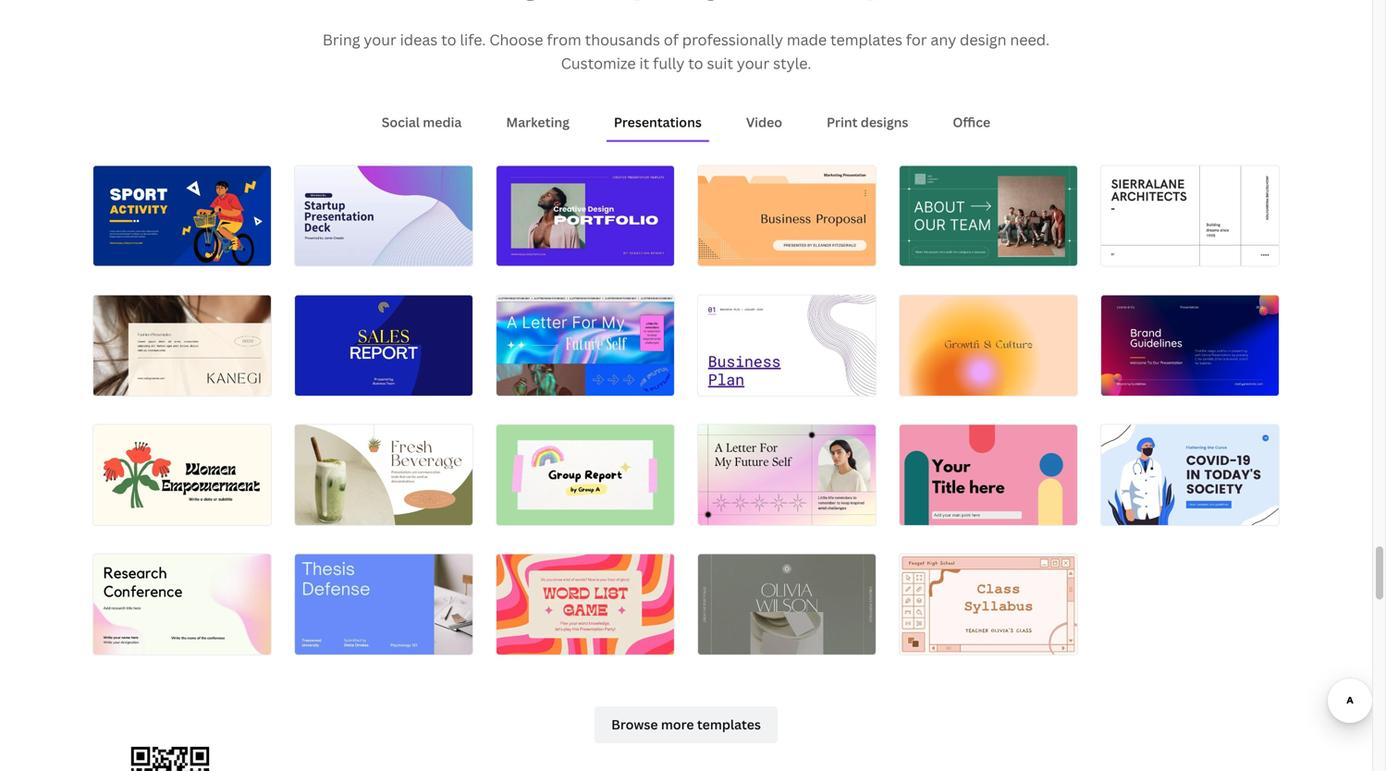 Task type: describe. For each thing, give the bounding box(es) containing it.
presentations button
[[607, 105, 709, 140]]

print designs
[[827, 113, 909, 131]]

social media button
[[374, 105, 469, 140]]

customize
[[561, 53, 636, 73]]

marketing
[[506, 113, 570, 131]]

dark green black beige brutalist cool about the team presentation party image
[[900, 166, 1077, 266]]

red green yellow purple retro quirky women empowerment floral presentation image
[[93, 425, 271, 525]]

of
[[664, 30, 679, 49]]

social
[[382, 113, 420, 131]]

suit
[[707, 53, 733, 73]]

it
[[639, 53, 649, 73]]

orange minimalist modern warm blur gradient non profit presentation image
[[900, 296, 1077, 396]]

fully
[[653, 53, 685, 73]]

pastel green pink aesthetic crayon illustration group report school presentation image
[[497, 425, 674, 525]]

print designs button
[[819, 105, 916, 140]]

blue white neon pink brutalist cool inspirational speech presentation party image
[[497, 296, 674, 396]]

from
[[547, 30, 581, 49]]

0 horizontal spatial to
[[441, 30, 456, 49]]

any
[[931, 30, 956, 49]]

1 horizontal spatial to
[[688, 53, 703, 73]]

made
[[787, 30, 827, 49]]

social media
[[382, 113, 462, 131]]

navy dark blue yellow sales report presentation image
[[295, 296, 473, 396]]

print
[[827, 113, 858, 131]]

video button
[[739, 105, 790, 140]]

professionally
[[682, 30, 783, 49]]

pink beige brutalist cool inspirational speech presentation party image
[[698, 425, 876, 525]]

designs
[[861, 113, 909, 131]]

office
[[953, 113, 991, 131]]

blue modern illustrated covid-19 medical presentation image
[[1101, 425, 1279, 525]]

corporate start up investor pitch presentation deck image
[[295, 166, 473, 266]]

video
[[746, 113, 782, 131]]



Task type: vqa. For each thing, say whether or not it's contained in the screenshot.
CUSTOMIZE
yes



Task type: locate. For each thing, give the bounding box(es) containing it.
blue illustrated sport activity presentation image
[[93, 166, 271, 266]]

for
[[906, 30, 927, 49]]

pink simple colorful shapes presentation image
[[900, 425, 1077, 525]]

brown pastel computer class syllabus blank presentation image
[[900, 555, 1077, 655]]

your
[[364, 30, 396, 49], [737, 53, 770, 73]]

marketing button
[[499, 105, 577, 140]]

to
[[441, 30, 456, 49], [688, 53, 703, 73]]

your down the "professionally"
[[737, 53, 770, 73]]

ideas
[[400, 30, 438, 49]]

pink professional gradients conference research education presentation image
[[93, 555, 271, 655]]

thesis defense education blank presentation in a blue and pink simple and basic style image
[[295, 555, 473, 655]]

creative portfolio presentation template image
[[497, 166, 674, 266]]

presentations
[[614, 113, 702, 131]]

green sage aesthetic minimalist fresh beverage cafe restaurant presentation image
[[295, 425, 473, 525]]

black and white corporate architecture presentation image
[[1101, 166, 1279, 266]]

to left suit
[[688, 53, 703, 73]]

1 vertical spatial your
[[737, 53, 770, 73]]

0 vertical spatial to
[[441, 30, 456, 49]]

1 horizontal spatial your
[[737, 53, 770, 73]]

muted green contemporary creative portfolio presentation image
[[698, 555, 876, 655]]

pink orange yellow happy hippie word list game presentation party image
[[497, 555, 674, 655]]

thousands
[[585, 30, 660, 49]]

to left life.
[[441, 30, 456, 49]]

templates
[[830, 30, 903, 49]]

1 vertical spatial to
[[688, 53, 703, 73]]

blue pink and yellow gradient futuristic creative business presentation image
[[1101, 296, 1279, 396]]

design
[[960, 30, 1007, 49]]

purple and white minimalist business plan presentation image
[[698, 296, 876, 396]]

office button
[[946, 105, 998, 140]]

choose
[[489, 30, 543, 49]]

minimalist modern business proposal project marketing presentation image
[[698, 166, 876, 266]]

style.
[[773, 53, 811, 73]]

life.
[[460, 30, 486, 49]]

need.
[[1010, 30, 1050, 49]]

bring
[[323, 30, 360, 49]]

0 horizontal spatial your
[[364, 30, 396, 49]]

0 vertical spatial your
[[364, 30, 396, 49]]

bring your ideas to life. choose from thousands of professionally made templates for any design need. customize it fully to suit your style.
[[323, 30, 1050, 73]]

beige minimal modern fashion presentation image
[[93, 296, 271, 396]]

your right 'bring'
[[364, 30, 396, 49]]

media
[[423, 113, 462, 131]]



